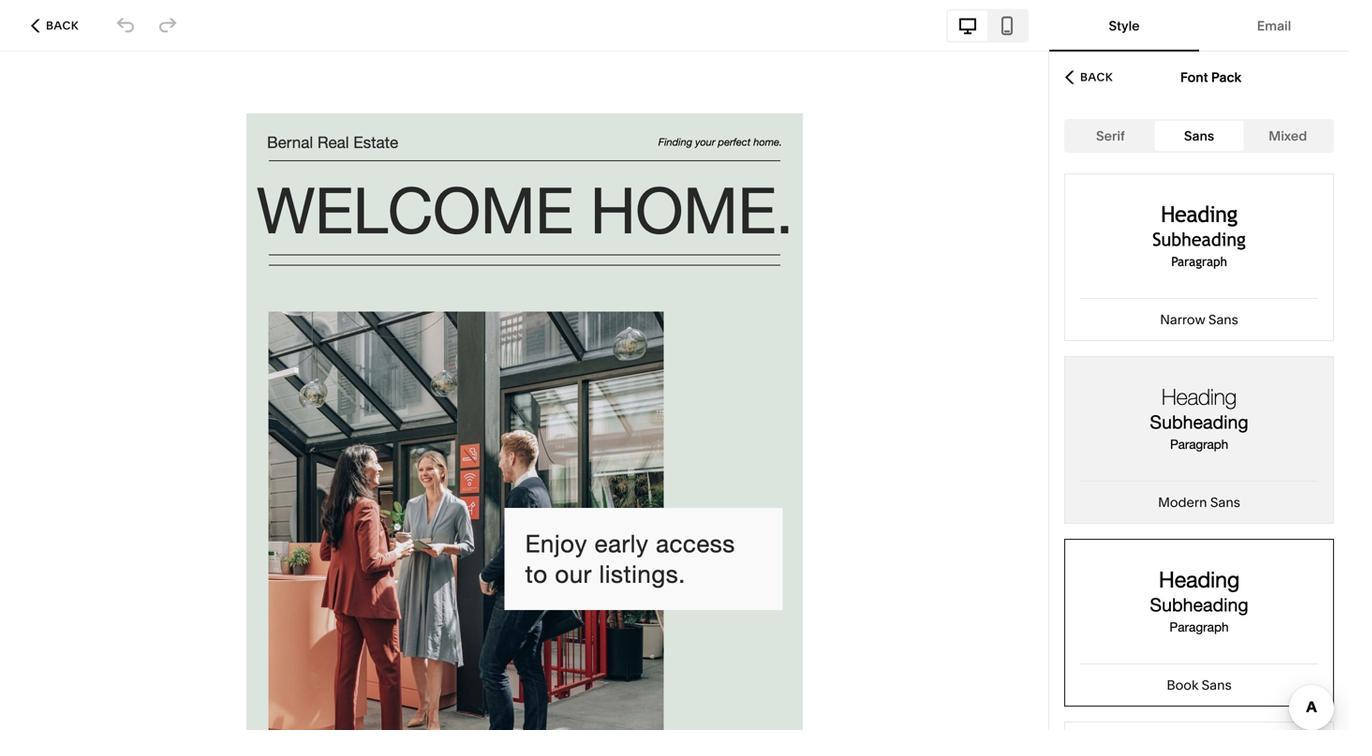 Task type: locate. For each thing, give the bounding box(es) containing it.
heading down sans button
[[1161, 202, 1238, 227]]

heading subheading paragraph
[[1153, 202, 1246, 269], [1150, 384, 1249, 452], [1150, 567, 1249, 634]]

sans right modern
[[1211, 494, 1241, 510]]

subheading up book sans
[[1150, 594, 1249, 615]]

book
[[1167, 677, 1199, 693]]

narrow sans
[[1160, 312, 1239, 328]]

font
[[1181, 69, 1209, 85]]

heading down narrow sans
[[1162, 384, 1237, 410]]

finding your perfect home.
[[659, 136, 783, 148]]

sans down font
[[1184, 128, 1215, 144]]

1 vertical spatial heading subheading paragraph
[[1150, 384, 1249, 452]]

1 vertical spatial paragraph
[[1171, 437, 1229, 452]]

subheading
[[1153, 229, 1246, 250], [1150, 411, 1249, 432], [1150, 594, 1249, 615]]

0 vertical spatial back button
[[25, 5, 84, 46]]

back button left 3tzcm icon
[[25, 5, 84, 46]]

tab list
[[1050, 0, 1350, 52], [948, 11, 1027, 41], [1067, 121, 1333, 151]]

paragraph up narrow sans
[[1172, 254, 1227, 269]]

home.
[[754, 136, 783, 148]]

0 vertical spatial back
[[46, 19, 79, 32]]

heading
[[1161, 202, 1238, 227], [1162, 384, 1237, 410], [1159, 567, 1240, 592]]

0 vertical spatial paragraph
[[1172, 254, 1227, 269]]

heading subheading paragraph up modern sans
[[1150, 384, 1249, 452]]

heading subheading paragraph for book
[[1150, 567, 1249, 634]]

1 vertical spatial subheading
[[1150, 411, 1249, 432]]

heading down modern sans
[[1159, 567, 1240, 592]]

back left 3tzcm icon
[[46, 19, 79, 32]]

heading subheading paragraph up narrow sans
[[1153, 202, 1246, 269]]

tab list containing serif
[[1067, 121, 1333, 151]]

2 vertical spatial subheading
[[1150, 594, 1249, 615]]

1 vertical spatial heading
[[1162, 384, 1237, 410]]

paragraph
[[1172, 254, 1227, 269], [1171, 437, 1229, 452], [1170, 619, 1229, 634]]

tab list containing style
[[1050, 0, 1350, 52]]

back button up serif button
[[1060, 57, 1119, 98]]

0 vertical spatial subheading
[[1153, 229, 1246, 250]]

home.
[[590, 173, 793, 247]]

sans right 'book'
[[1202, 677, 1232, 693]]

2 vertical spatial paragraph
[[1170, 619, 1229, 634]]

2 vertical spatial heading subheading paragraph
[[1150, 567, 1249, 634]]

sans for book
[[1202, 677, 1232, 693]]

our
[[555, 560, 592, 588]]

back button
[[25, 5, 84, 46], [1060, 57, 1119, 98]]

0 vertical spatial heading subheading paragraph
[[1153, 202, 1246, 269]]

1 horizontal spatial back button
[[1060, 57, 1119, 98]]

heading subheading paragraph for modern
[[1150, 384, 1249, 452]]

paragraph for book
[[1170, 619, 1229, 634]]

your
[[695, 136, 716, 148]]

subheading for narrow
[[1153, 229, 1246, 250]]

back
[[46, 19, 79, 32], [1081, 70, 1113, 84]]

subheading up narrow sans
[[1153, 229, 1246, 250]]

paragraph up book sans
[[1170, 619, 1229, 634]]

finding
[[659, 136, 693, 148]]

3tzcm image
[[115, 15, 136, 36]]

sans
[[1184, 128, 1215, 144], [1209, 312, 1239, 328], [1211, 494, 1241, 510], [1202, 677, 1232, 693]]

heading for narrow
[[1161, 202, 1238, 227]]

subheading for book
[[1150, 594, 1249, 615]]

enjoy
[[525, 530, 588, 558]]

1 horizontal spatial back
[[1081, 70, 1113, 84]]

subheading up modern sans
[[1150, 411, 1249, 432]]

heading subheading paragraph up book sans
[[1150, 567, 1249, 634]]

listings.
[[599, 560, 686, 588]]

1 vertical spatial back button
[[1060, 57, 1119, 98]]

2 vertical spatial heading
[[1159, 567, 1240, 592]]

back down the style
[[1081, 70, 1113, 84]]

0 vertical spatial heading
[[1161, 202, 1238, 227]]

sans right narrow
[[1209, 312, 1239, 328]]

paragraph up modern sans
[[1171, 437, 1229, 452]]

estate
[[354, 133, 398, 151]]

heading subheading paragraph for narrow
[[1153, 202, 1246, 269]]



Task type: describe. For each thing, give the bounding box(es) containing it.
sans for narrow
[[1209, 312, 1239, 328]]

bernal real estate
[[267, 133, 398, 151]]

3tzcm image
[[158, 15, 178, 36]]

sans inside button
[[1184, 128, 1215, 144]]

modern sans
[[1158, 494, 1241, 510]]

serif button
[[1067, 121, 1155, 151]]

0 horizontal spatial back
[[46, 19, 79, 32]]

sans button
[[1155, 121, 1244, 151]]

narrow
[[1160, 312, 1206, 328]]

subheading for modern
[[1150, 411, 1249, 432]]

style
[[1109, 18, 1140, 34]]

style button
[[1055, 0, 1194, 52]]

paragraph for modern
[[1171, 437, 1229, 452]]

welcome
[[257, 173, 573, 247]]

welcome home.
[[257, 173, 793, 247]]

paragraph for narrow
[[1172, 254, 1227, 269]]

bernal
[[267, 133, 313, 151]]

mixed button
[[1244, 121, 1333, 151]]

heading for book
[[1159, 567, 1240, 592]]

0 horizontal spatial back button
[[25, 5, 84, 46]]

perfect
[[718, 136, 751, 148]]

real
[[318, 133, 349, 151]]

email
[[1257, 18, 1292, 34]]

sans for modern
[[1211, 494, 1241, 510]]

book sans
[[1167, 677, 1232, 693]]

serif
[[1096, 128, 1125, 144]]

mixed
[[1269, 128, 1308, 144]]

heading for modern
[[1162, 384, 1237, 410]]

pack
[[1212, 69, 1242, 85]]

modern
[[1158, 494, 1208, 510]]

1 vertical spatial back
[[1081, 70, 1113, 84]]

enjoy early access to our listings.
[[525, 530, 743, 588]]

font pack
[[1181, 69, 1242, 85]]

access
[[656, 530, 735, 558]]

to
[[525, 560, 548, 588]]

early
[[595, 530, 649, 558]]

email button
[[1205, 0, 1344, 52]]



Task type: vqa. For each thing, say whether or not it's contained in the screenshot.
Create
no



